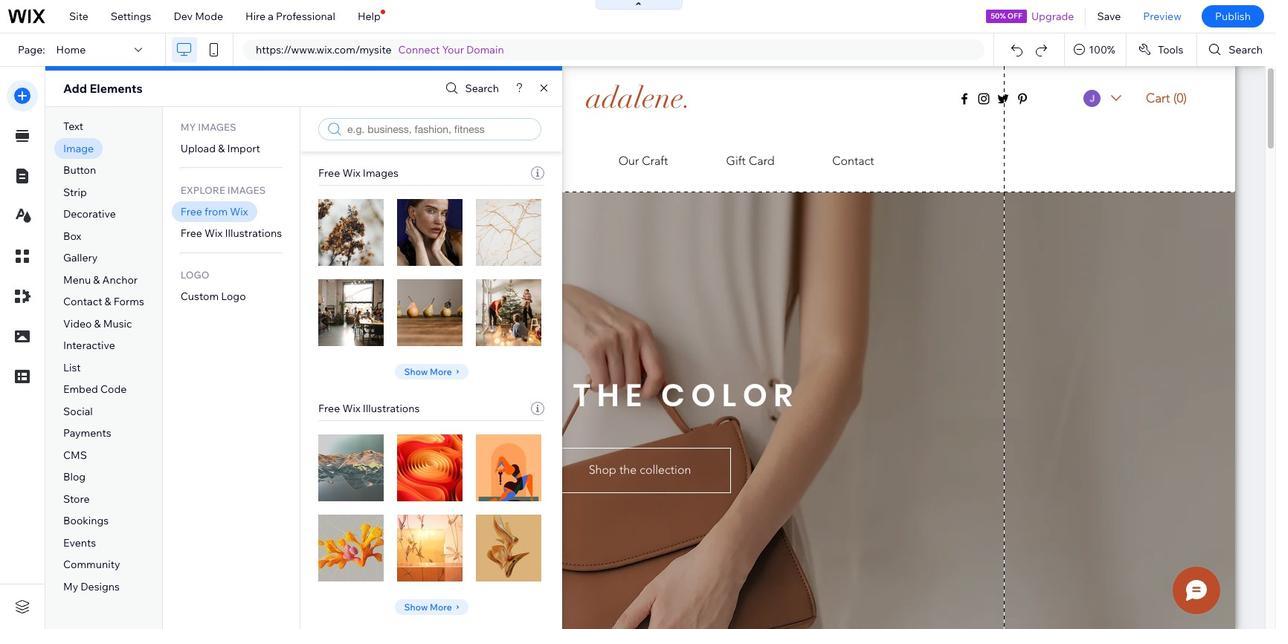 Task type: describe. For each thing, give the bounding box(es) containing it.
video & music
[[63, 317, 132, 331]]

interactive
[[63, 339, 115, 353]]

domain
[[466, 43, 504, 57]]

save button
[[1086, 0, 1132, 33]]

upload & import
[[181, 142, 260, 155]]

show more for free wix illustrations
[[404, 602, 452, 613]]

music
[[103, 317, 132, 331]]

0 horizontal spatial search
[[465, 82, 499, 95]]

& for contact
[[105, 295, 111, 309]]

free from wix
[[181, 205, 248, 218]]

embed code
[[63, 383, 127, 397]]

1 vertical spatial images
[[363, 167, 399, 180]]

more for illustrations
[[430, 602, 452, 613]]

tools
[[1158, 43, 1183, 57]]

tools button
[[1126, 33, 1197, 66]]

strip
[[63, 186, 87, 199]]

explore images
[[181, 184, 266, 196]]

https://www.wix.com/mysite connect your domain
[[256, 43, 504, 57]]

elements
[[90, 81, 143, 96]]

cms
[[63, 449, 87, 462]]

help
[[358, 10, 381, 23]]

gallery
[[63, 252, 98, 265]]

blog
[[63, 471, 86, 484]]

a
[[268, 10, 274, 23]]

1 vertical spatial free wix illustrations
[[318, 402, 420, 416]]

dev mode
[[174, 10, 223, 23]]

video
[[63, 317, 92, 331]]

social
[[63, 405, 93, 419]]

https://www.wix.com/mysite
[[256, 43, 392, 57]]

mode
[[195, 10, 223, 23]]

publish button
[[1202, 5, 1264, 28]]

embed
[[63, 383, 98, 397]]

e.g. business, fashion, fitness field
[[346, 123, 536, 136]]

site
[[69, 10, 88, 23]]

50% off
[[991, 11, 1022, 21]]

box
[[63, 230, 81, 243]]

code
[[100, 383, 127, 397]]

designs
[[81, 581, 120, 594]]

connect
[[398, 43, 440, 57]]

list
[[63, 361, 81, 375]]

contact & forms
[[63, 295, 144, 309]]

0 vertical spatial search
[[1229, 43, 1263, 57]]

forms
[[114, 295, 144, 309]]

show more button for free wix illustrations
[[395, 600, 468, 616]]

custom
[[181, 290, 219, 304]]

0 vertical spatial illustrations
[[225, 227, 282, 240]]

add elements
[[63, 81, 143, 96]]

100% button
[[1065, 33, 1126, 66]]

more for images
[[430, 366, 452, 377]]

show more for free wix images
[[404, 366, 452, 377]]

your
[[442, 43, 464, 57]]

anchor
[[102, 273, 138, 287]]

menu
[[63, 273, 91, 287]]

images for explore images
[[227, 184, 266, 196]]

show more button for free wix images
[[395, 364, 468, 380]]



Task type: locate. For each thing, give the bounding box(es) containing it.
1 horizontal spatial free wix illustrations
[[318, 402, 420, 416]]

1 horizontal spatial logo
[[221, 290, 246, 304]]

hire
[[245, 10, 266, 23]]

& for video
[[94, 317, 101, 331]]

button
[[63, 164, 96, 177]]

my designs
[[63, 581, 120, 594]]

search down domain
[[465, 82, 499, 95]]

home
[[56, 43, 86, 57]]

1 vertical spatial my
[[63, 581, 78, 594]]

2 show from the top
[[404, 602, 428, 613]]

1 horizontal spatial my
[[181, 121, 196, 133]]

settings
[[111, 10, 151, 23]]

images
[[198, 121, 236, 133], [363, 167, 399, 180], [227, 184, 266, 196]]

0 horizontal spatial illustrations
[[225, 227, 282, 240]]

images for my images
[[198, 121, 236, 133]]

dev
[[174, 10, 193, 23]]

add
[[63, 81, 87, 96]]

1 vertical spatial show
[[404, 602, 428, 613]]

image
[[63, 142, 94, 155]]

1 vertical spatial show more button
[[395, 600, 468, 616]]

preview
[[1143, 10, 1182, 23]]

show more
[[404, 366, 452, 377], [404, 602, 452, 613]]

search
[[1229, 43, 1263, 57], [465, 82, 499, 95]]

publish
[[1215, 10, 1251, 23]]

1 vertical spatial more
[[430, 602, 452, 613]]

search down 'publish'
[[1229, 43, 1263, 57]]

& right video
[[94, 317, 101, 331]]

custom logo
[[181, 290, 246, 304]]

bookings
[[63, 515, 109, 528]]

search button
[[1197, 33, 1276, 66], [442, 78, 499, 99]]

free wix images
[[318, 167, 399, 180]]

save
[[1097, 10, 1121, 23]]

0 horizontal spatial logo
[[181, 269, 209, 281]]

upgrade
[[1031, 10, 1074, 23]]

1 horizontal spatial search button
[[1197, 33, 1276, 66]]

preview button
[[1132, 0, 1193, 33]]

search button down publish button on the top of the page
[[1197, 33, 1276, 66]]

professional
[[276, 10, 335, 23]]

0 vertical spatial my
[[181, 121, 196, 133]]

0 vertical spatial search button
[[1197, 33, 1276, 66]]

0 horizontal spatial my
[[63, 581, 78, 594]]

& left import
[[218, 142, 225, 155]]

my for my designs
[[63, 581, 78, 594]]

search button down domain
[[442, 78, 499, 99]]

&
[[218, 142, 225, 155], [93, 273, 100, 287], [105, 295, 111, 309], [94, 317, 101, 331]]

1 vertical spatial search button
[[442, 78, 499, 99]]

free wix illustrations
[[181, 227, 282, 240], [318, 402, 420, 416]]

& for upload
[[218, 142, 225, 155]]

1 show more from the top
[[404, 366, 452, 377]]

store
[[63, 493, 90, 506]]

upload
[[181, 142, 216, 155]]

0 vertical spatial show more button
[[395, 364, 468, 380]]

show for free wix illustrations
[[404, 602, 428, 613]]

events
[[63, 537, 96, 550]]

1 horizontal spatial search
[[1229, 43, 1263, 57]]

2 show more button from the top
[[395, 600, 468, 616]]

1 vertical spatial illustrations
[[363, 402, 420, 416]]

& for menu
[[93, 273, 100, 287]]

my for my images
[[181, 121, 196, 133]]

contact
[[63, 295, 102, 309]]

hire a professional
[[245, 10, 335, 23]]

explore
[[181, 184, 225, 196]]

0 vertical spatial show
[[404, 366, 428, 377]]

my
[[181, 121, 196, 133], [63, 581, 78, 594]]

1 horizontal spatial illustrations
[[363, 402, 420, 416]]

1 vertical spatial logo
[[221, 290, 246, 304]]

& left "forms"
[[105, 295, 111, 309]]

community
[[63, 559, 120, 572]]

1 vertical spatial show more
[[404, 602, 452, 613]]

1 show more button from the top
[[395, 364, 468, 380]]

1 vertical spatial search
[[465, 82, 499, 95]]

my images
[[181, 121, 236, 133]]

off
[[1007, 11, 1022, 21]]

2 show more from the top
[[404, 602, 452, 613]]

0 vertical spatial logo
[[181, 269, 209, 281]]

illustrations
[[225, 227, 282, 240], [363, 402, 420, 416]]

show more button
[[395, 364, 468, 380], [395, 600, 468, 616]]

2 vertical spatial images
[[227, 184, 266, 196]]

more
[[430, 366, 452, 377], [430, 602, 452, 613]]

my up upload
[[181, 121, 196, 133]]

my left designs
[[63, 581, 78, 594]]

0 vertical spatial images
[[198, 121, 236, 133]]

logo up custom on the top
[[181, 269, 209, 281]]

wix
[[342, 167, 360, 180], [230, 205, 248, 218], [205, 227, 223, 240], [342, 402, 360, 416]]

text
[[63, 120, 83, 133]]

show for free wix images
[[404, 366, 428, 377]]

0 horizontal spatial search button
[[442, 78, 499, 99]]

decorative
[[63, 208, 116, 221]]

from
[[205, 205, 228, 218]]

& right 'menu'
[[93, 273, 100, 287]]

import
[[227, 142, 260, 155]]

0 horizontal spatial free wix illustrations
[[181, 227, 282, 240]]

100%
[[1089, 43, 1115, 57]]

free
[[318, 167, 340, 180], [181, 205, 202, 218], [181, 227, 202, 240], [318, 402, 340, 416]]

0 vertical spatial show more
[[404, 366, 452, 377]]

menu & anchor
[[63, 273, 138, 287]]

1 more from the top
[[430, 366, 452, 377]]

payments
[[63, 427, 111, 441]]

logo right custom on the top
[[221, 290, 246, 304]]

50%
[[991, 11, 1006, 21]]

logo
[[181, 269, 209, 281], [221, 290, 246, 304]]

1 show from the top
[[404, 366, 428, 377]]

0 vertical spatial free wix illustrations
[[181, 227, 282, 240]]

show
[[404, 366, 428, 377], [404, 602, 428, 613]]

0 vertical spatial more
[[430, 366, 452, 377]]

2 more from the top
[[430, 602, 452, 613]]



